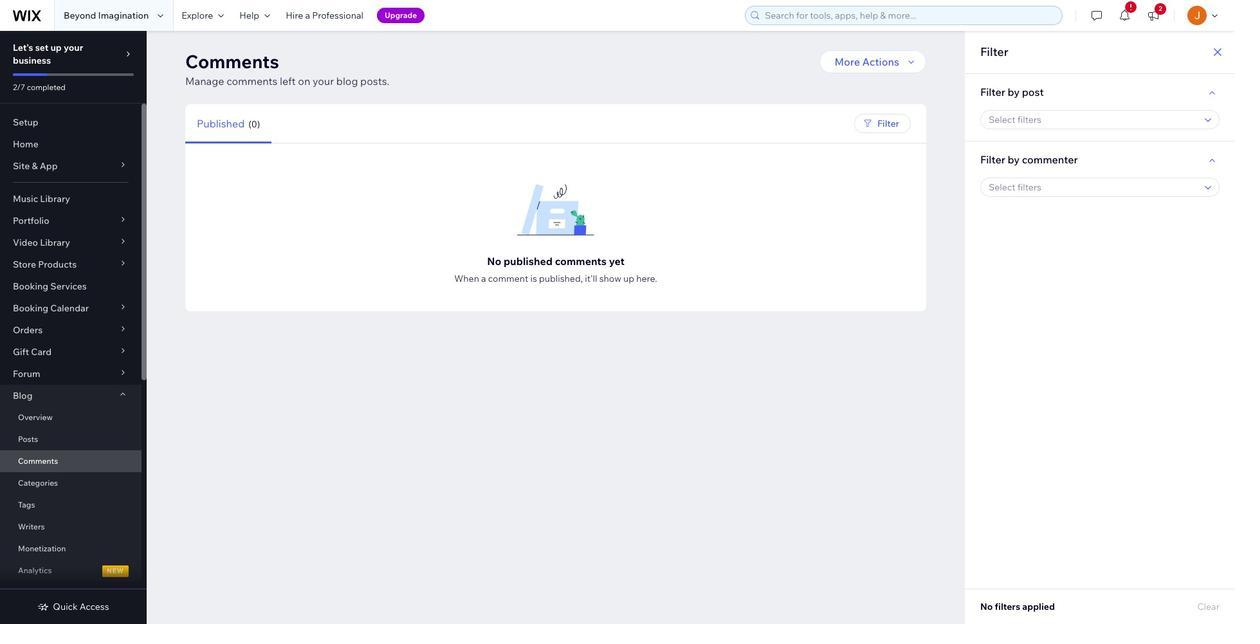 Task type: locate. For each thing, give the bounding box(es) containing it.
library up portfolio dropdown button
[[40, 193, 70, 205]]

comments for no
[[555, 255, 607, 268]]

groups link
[[0, 582, 142, 604]]

home
[[13, 138, 38, 150]]

no left filters
[[981, 601, 993, 613]]

comments
[[185, 50, 279, 73], [18, 456, 58, 466]]

is
[[531, 273, 537, 284]]

comments left "left"
[[227, 75, 278, 88]]

groups
[[13, 587, 44, 598]]

help
[[240, 10, 259, 21]]

2 booking from the top
[[13, 302, 48, 314]]

1 vertical spatial library
[[40, 237, 70, 248]]

Select filters field
[[985, 111, 1201, 129], [985, 178, 1201, 196]]

0 horizontal spatial no
[[487, 255, 501, 268]]

0 vertical spatial by
[[1008, 86, 1020, 98]]

booking inside booking services link
[[13, 281, 48, 292]]

1 select filters field from the top
[[985, 111, 1201, 129]]

2 library from the top
[[40, 237, 70, 248]]

0 horizontal spatial your
[[64, 42, 83, 53]]

library up products
[[40, 237, 70, 248]]

1 vertical spatial up
[[624, 273, 635, 284]]

no inside no published comments yet when a comment is published, it'll show up here.
[[487, 255, 501, 268]]

a
[[305, 10, 310, 21], [481, 273, 486, 284]]

post
[[1022, 86, 1044, 98]]

let's set up your business
[[13, 42, 83, 66]]

booking calendar button
[[0, 297, 142, 319]]

booking for booking services
[[13, 281, 48, 292]]

left
[[280, 75, 296, 88]]

1 horizontal spatial your
[[313, 75, 334, 88]]

a right the hire
[[305, 10, 310, 21]]

up left here.
[[624, 273, 635, 284]]

comments up it'll
[[555, 255, 607, 268]]

overview
[[18, 412, 53, 422]]

filters
[[995, 601, 1021, 613]]

filter by commenter
[[981, 153, 1078, 166]]

no
[[487, 255, 501, 268], [981, 601, 993, 613]]

hire
[[286, 10, 303, 21]]

comments inside the 'comments manage comments left on your blog posts.'
[[227, 75, 278, 88]]

blog
[[336, 75, 358, 88]]

comments inside no published comments yet when a comment is published, it'll show up here.
[[555, 255, 607, 268]]

0 vertical spatial a
[[305, 10, 310, 21]]

store
[[13, 259, 36, 270]]

a right "when"
[[481, 273, 486, 284]]

filter inside button
[[878, 118, 900, 129]]

1 by from the top
[[1008, 86, 1020, 98]]

comments up the manage
[[185, 50, 279, 73]]

explore
[[182, 10, 213, 21]]

published ( 0 )
[[197, 117, 260, 130]]

1 horizontal spatial a
[[481, 273, 486, 284]]

2/7
[[13, 82, 25, 92]]

0 vertical spatial comments
[[185, 50, 279, 73]]

0 horizontal spatial a
[[305, 10, 310, 21]]

video library button
[[0, 232, 142, 254]]

comments inside sidebar element
[[18, 456, 58, 466]]

when
[[455, 273, 479, 284]]

library inside 'popup button'
[[40, 237, 70, 248]]

1 horizontal spatial comments
[[185, 50, 279, 73]]

your right set on the left top of page
[[64, 42, 83, 53]]

library
[[40, 193, 70, 205], [40, 237, 70, 248]]

booking down the "store" on the top left of page
[[13, 281, 48, 292]]

booking
[[13, 281, 48, 292], [13, 302, 48, 314]]

store products button
[[0, 254, 142, 275]]

comments up 'categories'
[[18, 456, 58, 466]]

by for post
[[1008, 86, 1020, 98]]

no up comment
[[487, 255, 501, 268]]

by left "post"
[[1008, 86, 1020, 98]]

2 select filters field from the top
[[985, 178, 1201, 196]]

select filters field down commenter
[[985, 178, 1201, 196]]

up inside let's set up your business
[[51, 42, 62, 53]]

writers
[[18, 522, 45, 532]]

comments inside the 'comments manage comments left on your blog posts.'
[[185, 50, 279, 73]]

blog button
[[0, 385, 142, 407]]

1 vertical spatial comments
[[555, 255, 607, 268]]

1 vertical spatial by
[[1008, 153, 1020, 166]]

1 vertical spatial your
[[313, 75, 334, 88]]

applied
[[1023, 601, 1055, 613]]

quick access button
[[38, 601, 109, 613]]

calendar
[[50, 302, 89, 314]]

0 horizontal spatial comments
[[227, 75, 278, 88]]

0 horizontal spatial comments
[[18, 456, 58, 466]]

filter by post
[[981, 86, 1044, 98]]

upgrade button
[[377, 8, 425, 23]]

booking up 'orders'
[[13, 302, 48, 314]]

up right set on the left top of page
[[51, 42, 62, 53]]

0 vertical spatial no
[[487, 255, 501, 268]]

professional
[[312, 10, 364, 21]]

comments for comments
[[227, 75, 278, 88]]

portfolio
[[13, 215, 49, 227]]

filter
[[981, 44, 1009, 59], [981, 86, 1006, 98], [878, 118, 900, 129], [981, 153, 1006, 166]]

1 vertical spatial comments
[[18, 456, 58, 466]]

set
[[35, 42, 48, 53]]

your
[[64, 42, 83, 53], [313, 75, 334, 88]]

comments link
[[0, 450, 142, 472]]

posts link
[[0, 429, 142, 450]]

1 horizontal spatial no
[[981, 601, 993, 613]]

)
[[257, 118, 260, 130]]

by for commenter
[[1008, 153, 1020, 166]]

1 library from the top
[[40, 193, 70, 205]]

0 vertical spatial select filters field
[[985, 111, 1201, 129]]

1 horizontal spatial comments
[[555, 255, 607, 268]]

home link
[[0, 133, 142, 155]]

1 vertical spatial select filters field
[[985, 178, 1201, 196]]

1 booking from the top
[[13, 281, 48, 292]]

0 vertical spatial library
[[40, 193, 70, 205]]

store products
[[13, 259, 77, 270]]

filter down "actions"
[[878, 118, 900, 129]]

more actions button
[[820, 50, 927, 73]]

select filters field up commenter
[[985, 111, 1201, 129]]

0 vertical spatial up
[[51, 42, 62, 53]]

beyond imagination
[[64, 10, 149, 21]]

music library link
[[0, 188, 142, 210]]

more
[[835, 55, 860, 68]]

booking inside booking calendar dropdown button
[[13, 302, 48, 314]]

1 vertical spatial booking
[[13, 302, 48, 314]]

booking for booking calendar
[[13, 302, 48, 314]]

business
[[13, 55, 51, 66]]

0 vertical spatial booking
[[13, 281, 48, 292]]

0 horizontal spatial up
[[51, 42, 62, 53]]

published
[[504, 255, 553, 268]]

1 horizontal spatial up
[[624, 273, 635, 284]]

up inside no published comments yet when a comment is published, it'll show up here.
[[624, 273, 635, 284]]

1 vertical spatial a
[[481, 273, 486, 284]]

analytics
[[18, 566, 52, 575]]

0 vertical spatial your
[[64, 42, 83, 53]]

2 by from the top
[[1008, 153, 1020, 166]]

overview link
[[0, 407, 142, 429]]

your right on
[[313, 75, 334, 88]]

your inside let's set up your business
[[64, 42, 83, 53]]

1 vertical spatial no
[[981, 601, 993, 613]]

products
[[38, 259, 77, 270]]

quick access
[[53, 601, 109, 613]]

site & app
[[13, 160, 58, 172]]

by left commenter
[[1008, 153, 1020, 166]]

it'll
[[585, 273, 597, 284]]

0 vertical spatial comments
[[227, 75, 278, 88]]



Task type: describe. For each thing, give the bounding box(es) containing it.
site
[[13, 160, 30, 172]]

comment
[[488, 273, 529, 284]]

site & app button
[[0, 155, 142, 177]]

monetization
[[18, 544, 66, 553]]

setup
[[13, 116, 38, 128]]

orders
[[13, 324, 43, 336]]

library for video library
[[40, 237, 70, 248]]

setup link
[[0, 111, 142, 133]]

card
[[31, 346, 52, 358]]

show
[[600, 273, 622, 284]]

here.
[[637, 273, 657, 284]]

hire a professional link
[[278, 0, 371, 31]]

gift card button
[[0, 341, 142, 363]]

0
[[251, 118, 257, 130]]

manage
[[185, 75, 224, 88]]

new
[[107, 567, 124, 575]]

hire a professional
[[286, 10, 364, 21]]

video library
[[13, 237, 70, 248]]

on
[[298, 75, 310, 88]]

quick
[[53, 601, 78, 613]]

music library
[[13, 193, 70, 205]]

orders button
[[0, 319, 142, 341]]

&
[[32, 160, 38, 172]]

no for published
[[487, 255, 501, 268]]

filter left commenter
[[981, 153, 1006, 166]]

2 button
[[1140, 0, 1168, 31]]

writers link
[[0, 516, 142, 538]]

actions
[[863, 55, 900, 68]]

published
[[197, 117, 245, 130]]

forum button
[[0, 363, 142, 385]]

completed
[[27, 82, 66, 92]]

(
[[249, 118, 251, 130]]

imagination
[[98, 10, 149, 21]]

comments for comments manage comments left on your blog posts.
[[185, 50, 279, 73]]

a inside no published comments yet when a comment is published, it'll show up here.
[[481, 273, 486, 284]]

comments for comments
[[18, 456, 58, 466]]

2/7 completed
[[13, 82, 66, 92]]

commenter
[[1022, 153, 1078, 166]]

gift card
[[13, 346, 52, 358]]

posts.
[[360, 75, 390, 88]]

filter up filter by post
[[981, 44, 1009, 59]]

your inside the 'comments manage comments left on your blog posts.'
[[313, 75, 334, 88]]

portfolio button
[[0, 210, 142, 232]]

categories link
[[0, 472, 142, 494]]

filter button
[[855, 114, 911, 133]]

blog
[[13, 390, 32, 402]]

video
[[13, 237, 38, 248]]

no filters applied
[[981, 601, 1055, 613]]

help button
[[232, 0, 278, 31]]

published,
[[539, 273, 583, 284]]

access
[[80, 601, 109, 613]]

2
[[1159, 5, 1163, 13]]

tags link
[[0, 494, 142, 516]]

comments manage comments left on your blog posts.
[[185, 50, 390, 88]]

services
[[50, 281, 87, 292]]

library for music library
[[40, 193, 70, 205]]

forum
[[13, 368, 40, 380]]

booking services
[[13, 281, 87, 292]]

beyond
[[64, 10, 96, 21]]

no published comments yet when a comment is published, it'll show up here.
[[455, 255, 657, 284]]

booking services link
[[0, 275, 142, 297]]

categories
[[18, 478, 58, 488]]

sidebar element
[[0, 31, 147, 624]]

let's
[[13, 42, 33, 53]]

filter left "post"
[[981, 86, 1006, 98]]

gift
[[13, 346, 29, 358]]

more actions
[[835, 55, 900, 68]]

select filters field for commenter
[[985, 178, 1201, 196]]

booking calendar
[[13, 302, 89, 314]]

tags
[[18, 500, 35, 510]]

monetization link
[[0, 538, 142, 560]]

Search for tools, apps, help & more... field
[[761, 6, 1059, 24]]

upgrade
[[385, 10, 417, 20]]

app
[[40, 160, 58, 172]]

no for filters
[[981, 601, 993, 613]]

posts
[[18, 434, 38, 444]]

select filters field for post
[[985, 111, 1201, 129]]



Task type: vqa. For each thing, say whether or not it's contained in the screenshot.
1st THE WORKS
no



